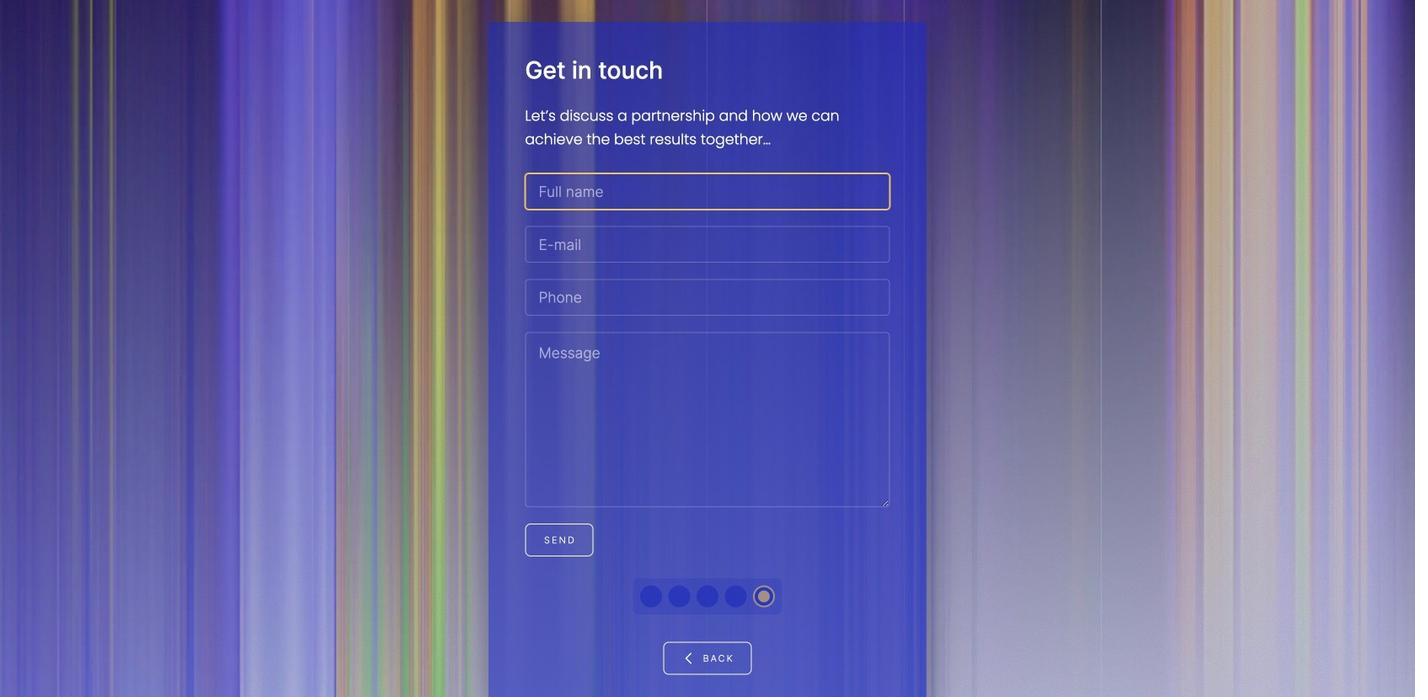 Task type: locate. For each thing, give the bounding box(es) containing it.
None radio
[[641, 586, 662, 608], [669, 586, 691, 608], [697, 586, 719, 608], [753, 586, 775, 608], [641, 586, 662, 608], [669, 586, 691, 608], [697, 586, 719, 608], [753, 586, 775, 608]]

None radio
[[725, 586, 747, 608]]

E-mail email field
[[525, 226, 890, 263]]

Phone telephone field
[[525, 279, 890, 316]]

Full name text field
[[525, 173, 890, 210]]

Message text field
[[525, 332, 890, 508]]



